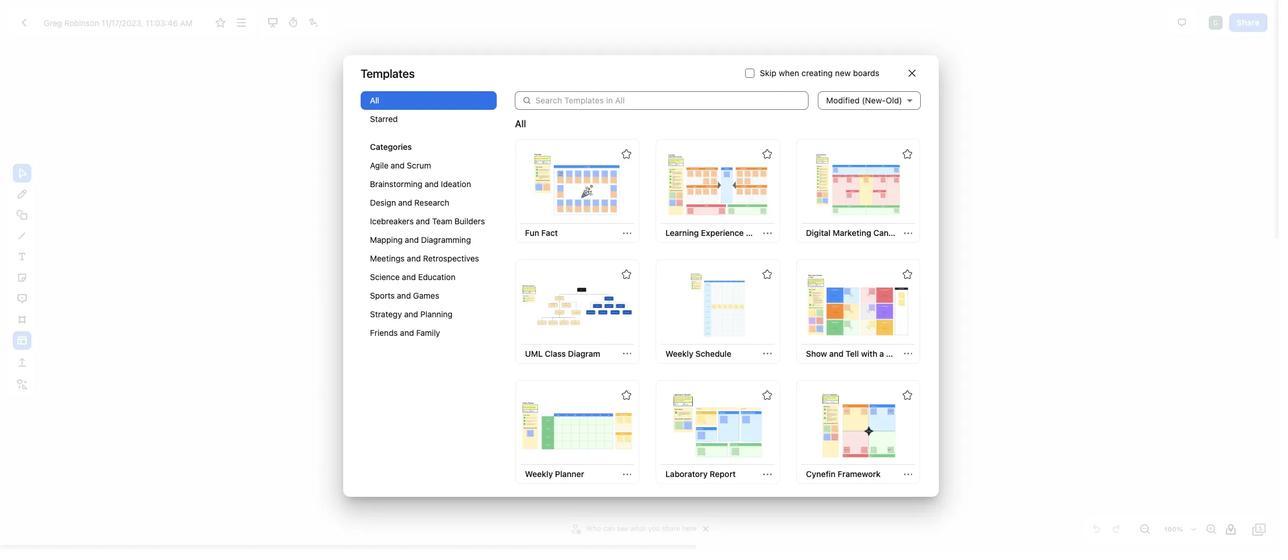 Task type: locate. For each thing, give the bounding box(es) containing it.
and up mapping and diagramming at the top of page
[[416, 217, 430, 226]]

with
[[862, 349, 878, 359]]

planning
[[421, 310, 453, 320]]

creating
[[802, 68, 833, 78]]

digital marketing canvas
[[806, 228, 902, 238]]

0 horizontal spatial canvas
[[746, 228, 774, 238]]

weekly inside button
[[666, 349, 694, 359]]

star this whiteboard image inside the card for template laboratory report element
[[763, 391, 772, 400]]

fact
[[542, 228, 558, 238]]

boards
[[854, 68, 880, 78]]

star this whiteboard image for show and tell with a twist
[[903, 270, 913, 280]]

tell
[[846, 349, 859, 359]]

digital
[[806, 228, 831, 238]]

canvas left more options for digital marketing canvas image
[[874, 228, 902, 238]]

and up research
[[425, 179, 439, 189]]

star this whiteboard image
[[214, 16, 228, 30], [763, 150, 772, 159], [903, 270, 913, 280], [622, 391, 632, 400], [763, 391, 772, 400], [903, 391, 913, 400]]

skip
[[760, 68, 777, 78]]

canvas inside "element"
[[746, 228, 774, 238]]

canvas
[[746, 228, 774, 238], [874, 228, 902, 238]]

show
[[806, 349, 828, 359]]

weekly inside button
[[525, 470, 553, 480]]

categories element
[[361, 91, 497, 354]]

and inside show and tell with a twist button
[[830, 349, 844, 359]]

and for scrum
[[391, 161, 405, 171]]

see
[[617, 525, 629, 534]]

weekly left planner
[[525, 470, 553, 480]]

weekly planner button
[[521, 466, 589, 485]]

2 canvas from the left
[[874, 228, 902, 238]]

design
[[370, 198, 396, 208]]

thumbnail for weekly schedule image
[[663, 273, 773, 338]]

meetings
[[370, 254, 405, 264]]

zoom in image
[[1205, 523, 1219, 537]]

weekly planner
[[525, 470, 585, 480]]

card for template weekly schedule element
[[656, 260, 780, 364]]

share button
[[1230, 13, 1268, 32]]

and for family
[[400, 328, 414, 338]]

when
[[779, 68, 800, 78]]

science
[[370, 272, 400, 282]]

canvas for digital marketing canvas
[[874, 228, 902, 238]]

meetings and retrospectives
[[370, 254, 479, 264]]

show and tell with a twist button
[[802, 345, 907, 364]]

card for template learning experience canvas element
[[656, 139, 780, 244]]

star this whiteboard image for uml class diagram
[[622, 270, 632, 280]]

0 horizontal spatial all
[[370, 95, 380, 105]]

you
[[649, 525, 660, 534]]

star this whiteboard image inside card for template cynefin framework element
[[903, 391, 913, 400]]

0 vertical spatial all
[[370, 95, 380, 105]]

here
[[682, 525, 697, 534]]

fun fact
[[525, 228, 558, 238]]

all status
[[515, 117, 526, 131]]

all
[[370, 95, 380, 105], [515, 119, 526, 129]]

and up "meetings and retrospectives"
[[405, 235, 419, 245]]

thumbnail for laboratory report image
[[663, 394, 773, 459]]

team
[[432, 217, 453, 226]]

star this whiteboard image inside card for template weekly planner element
[[622, 391, 632, 400]]

and up strategy and planning
[[397, 291, 411, 301]]

star this whiteboard image inside card for template learning experience canvas "element"
[[763, 150, 772, 159]]

and
[[391, 161, 405, 171], [425, 179, 439, 189], [398, 198, 412, 208], [416, 217, 430, 226], [405, 235, 419, 245], [407, 254, 421, 264], [402, 272, 416, 282], [397, 291, 411, 301], [404, 310, 418, 320], [400, 328, 414, 338], [830, 349, 844, 359]]

new
[[836, 68, 851, 78]]

learning experience canvas button
[[661, 224, 774, 243]]

starred
[[370, 114, 398, 124]]

mapping
[[370, 235, 403, 245]]

card for template cynefin framework element
[[797, 381, 921, 485]]

thumbnail for fun fact image
[[522, 152, 633, 217]]

experience
[[701, 228, 744, 238]]

ideation
[[441, 179, 471, 189]]

categories
[[370, 142, 412, 152]]

card for template laboratory report element
[[656, 381, 780, 485]]

uml
[[525, 349, 543, 359]]

star this whiteboard image for cynefin framework
[[903, 391, 913, 400]]

Search Templates in All text field
[[536, 91, 809, 110]]

and for team
[[416, 217, 430, 226]]

pages image
[[1253, 523, 1267, 537]]

and for research
[[398, 198, 412, 208]]

retrospectives
[[423, 254, 479, 264]]

star this whiteboard image inside card for template show and tell with a twist element
[[903, 270, 913, 280]]

strategy and planning
[[370, 310, 453, 320]]

uml class diagram
[[525, 349, 601, 359]]

thumbnail for cynefin framework image
[[803, 394, 914, 459]]

more options for weekly schedule image
[[764, 350, 772, 359]]

0 vertical spatial weekly
[[666, 349, 694, 359]]

1 horizontal spatial canvas
[[874, 228, 902, 238]]

and up friends and family
[[404, 310, 418, 320]]

and up sports and games at the left bottom of page
[[402, 272, 416, 282]]

and right agile
[[391, 161, 405, 171]]

1 horizontal spatial all
[[515, 119, 526, 129]]

1 canvas from the left
[[746, 228, 774, 238]]

old)
[[886, 95, 903, 105]]

star this whiteboard image inside card for template digital marketing canvas element
[[903, 150, 913, 159]]

more options for fun fact image
[[623, 229, 632, 238]]

1 vertical spatial weekly
[[525, 470, 553, 480]]

and for planning
[[404, 310, 418, 320]]

modified (new-old)
[[827, 95, 903, 105]]

digital marketing canvas button
[[802, 224, 902, 243]]

and down strategy and planning
[[400, 328, 414, 338]]

card for template fun fact element
[[515, 139, 640, 244]]

and down brainstorming
[[398, 198, 412, 208]]

modified (new-old) button
[[819, 82, 921, 120]]

more options for laboratory report image
[[764, 471, 772, 480]]

sports
[[370, 291, 395, 301]]

laboratory report
[[666, 470, 736, 480]]

star this whiteboard image inside card for template uml class diagram element
[[622, 270, 632, 280]]

show and tell with a twist
[[806, 349, 907, 359]]

100 %
[[1165, 526, 1184, 534]]

and left tell
[[830, 349, 844, 359]]

diagram
[[568, 349, 601, 359]]

weekly left the schedule
[[666, 349, 694, 359]]

weekly schedule button
[[661, 345, 736, 364]]

laser image
[[307, 16, 321, 30]]

1 horizontal spatial weekly
[[666, 349, 694, 359]]

and up science and education
[[407, 254, 421, 264]]

star this whiteboard image for laboratory report
[[763, 391, 772, 400]]

0 horizontal spatial weekly
[[525, 470, 553, 480]]

who
[[586, 525, 601, 534]]

timer image
[[286, 16, 300, 30]]

dashboard image
[[17, 16, 31, 30]]

and for education
[[402, 272, 416, 282]]

Document name text field
[[35, 13, 210, 32]]

weekly
[[666, 349, 694, 359], [525, 470, 553, 480]]

report
[[710, 470, 736, 480]]

card for template weekly planner element
[[515, 381, 640, 485]]

star this whiteboard image
[[622, 150, 632, 159], [903, 150, 913, 159], [622, 270, 632, 280], [763, 270, 772, 280]]

canvas right experience
[[746, 228, 774, 238]]

thumbnail for digital marketing canvas image
[[803, 152, 914, 217]]

comment panel image
[[1176, 16, 1190, 30]]

star this whiteboard image inside the card for template fun fact element
[[622, 150, 632, 159]]

zoom out image
[[1138, 523, 1152, 537]]



Task type: vqa. For each thing, say whether or not it's contained in the screenshot.
tab list
no



Task type: describe. For each thing, give the bounding box(es) containing it.
all element
[[514, 138, 922, 553]]

upload pdfs and images image
[[15, 356, 29, 370]]

friends and family
[[370, 328, 440, 338]]

weekly for weekly planner
[[525, 470, 553, 480]]

card for template show and tell with a twist element
[[797, 260, 921, 364]]

games
[[413, 291, 440, 301]]

templates
[[361, 67, 415, 80]]

family
[[416, 328, 440, 338]]

thumbnail for uml class diagram image
[[522, 273, 633, 338]]

fun fact button
[[521, 224, 563, 243]]

who can see what you share here
[[586, 525, 697, 534]]

star this whiteboard image for fun fact
[[622, 150, 632, 159]]

card for template digital marketing canvas element
[[797, 139, 921, 244]]

star this whiteboard image for weekly schedule
[[763, 270, 772, 280]]

and for retrospectives
[[407, 254, 421, 264]]

more options for cynefin framework image
[[904, 471, 913, 480]]

share
[[662, 525, 680, 534]]

more tools image
[[15, 378, 29, 392]]

education
[[418, 272, 456, 282]]

strategy
[[370, 310, 402, 320]]

diagramming
[[421, 235, 471, 245]]

what
[[631, 525, 647, 534]]

and for diagramming
[[405, 235, 419, 245]]

skip when creating new boards
[[760, 68, 880, 78]]

laboratory report button
[[661, 466, 741, 485]]

star this whiteboard image for learning experience canvas
[[763, 150, 772, 159]]

more options for weekly planner image
[[623, 471, 632, 480]]

agile and scrum
[[370, 161, 431, 171]]

(new-
[[862, 95, 886, 105]]

uml class diagram button
[[521, 345, 605, 364]]

1 vertical spatial all
[[515, 119, 526, 129]]

research
[[415, 198, 450, 208]]

sports and games
[[370, 291, 440, 301]]

thumbnail for show and tell with a twist image
[[803, 273, 914, 338]]

more options for show and tell with a twist image
[[904, 350, 913, 359]]

more options for uml class diagram image
[[623, 350, 632, 359]]

planner
[[555, 470, 585, 480]]

and for ideation
[[425, 179, 439, 189]]

cynefin framework button
[[802, 466, 886, 485]]

canvas for learning experience canvas
[[746, 228, 774, 238]]

laboratory
[[666, 470, 708, 480]]

thumbnail for learning experience canvas image
[[663, 152, 773, 217]]

more options for digital marketing canvas image
[[904, 229, 913, 238]]

star this whiteboard image for weekly planner
[[622, 391, 632, 400]]

class
[[545, 349, 566, 359]]

and for tell
[[830, 349, 844, 359]]

learning experience canvas
[[666, 228, 774, 238]]

learning
[[666, 228, 699, 238]]

thumbnail for weekly planner image
[[522, 394, 633, 459]]

modified
[[827, 95, 860, 105]]

card for template uml class diagram element
[[515, 260, 640, 364]]

cynefin
[[806, 470, 836, 480]]

builders
[[455, 217, 485, 226]]

design and research
[[370, 198, 450, 208]]

cynefin framework
[[806, 470, 881, 480]]

can
[[603, 525, 615, 534]]

who can see what you share here button
[[570, 521, 700, 538]]

icebreakers and team builders
[[370, 217, 485, 226]]

%
[[1177, 526, 1184, 534]]

100
[[1165, 526, 1177, 534]]

marketing
[[833, 228, 872, 238]]

brainstorming
[[370, 179, 423, 189]]

icebreakers
[[370, 217, 414, 226]]

present image
[[266, 16, 280, 30]]

templates image
[[15, 334, 29, 348]]

weekly schedule
[[666, 349, 732, 359]]

scrum
[[407, 161, 431, 171]]

agile
[[370, 161, 389, 171]]

and for games
[[397, 291, 411, 301]]

fun
[[525, 228, 540, 238]]

mapping and diagramming
[[370, 235, 471, 245]]

weekly for weekly schedule
[[666, 349, 694, 359]]

schedule
[[696, 349, 732, 359]]

a
[[880, 349, 885, 359]]

more options for learning experience canvas image
[[764, 229, 772, 238]]

science and education
[[370, 272, 456, 282]]

framework
[[838, 470, 881, 480]]

star this whiteboard image for digital marketing canvas
[[903, 150, 913, 159]]

brainstorming and ideation
[[370, 179, 471, 189]]

more options image
[[234, 16, 248, 30]]

friends
[[370, 328, 398, 338]]

all inside categories element
[[370, 95, 380, 105]]

share
[[1237, 17, 1261, 27]]

twist
[[887, 349, 907, 359]]



